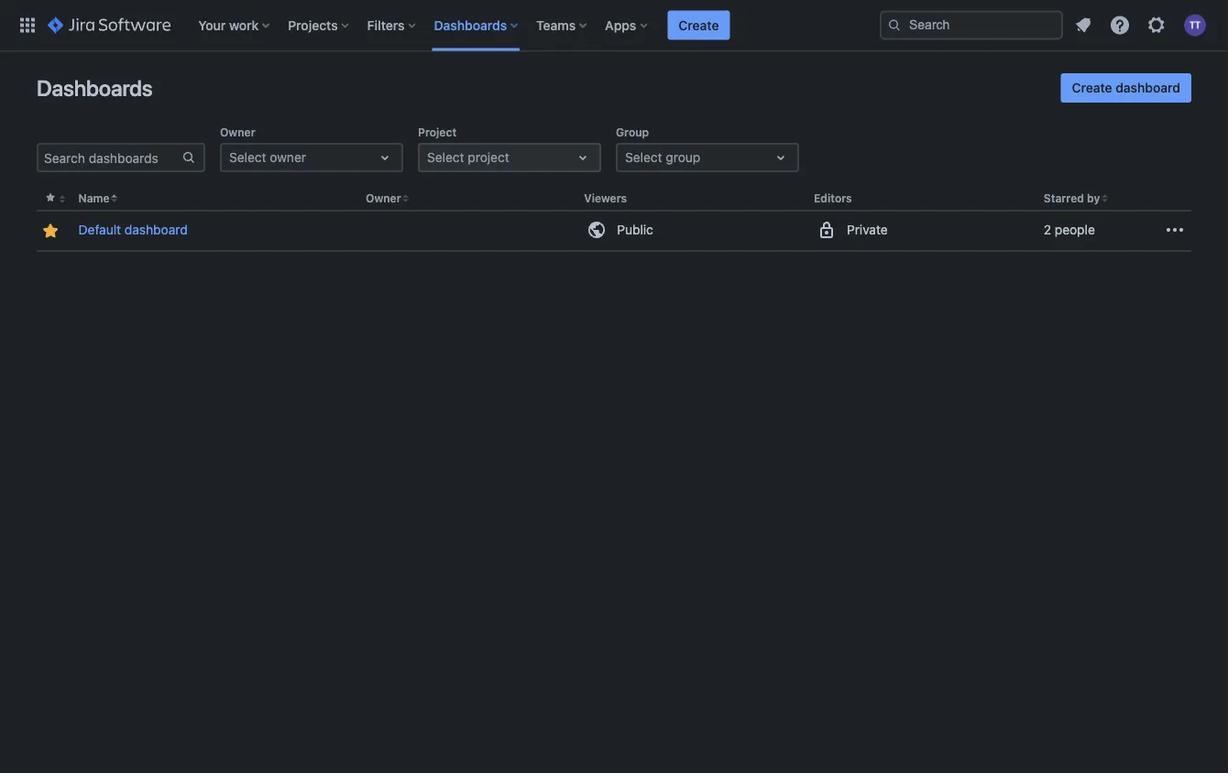 Task type: describe. For each thing, give the bounding box(es) containing it.
teams
[[537, 17, 576, 33]]

starred by button
[[1044, 192, 1101, 205]]

projects
[[288, 17, 338, 33]]

star default dashboard image
[[39, 220, 61, 242]]

create dashboard
[[1072, 80, 1181, 95]]

open image for project
[[572, 147, 594, 169]]

0 horizontal spatial dashboards
[[37, 75, 153, 101]]

help image
[[1110, 14, 1132, 36]]

people
[[1055, 223, 1096, 238]]

dashboards button
[[429, 11, 526, 40]]

private
[[847, 223, 888, 238]]

open image for group
[[770, 147, 792, 169]]

select for select owner
[[229, 150, 267, 165]]

2 people
[[1044, 223, 1096, 238]]

teams button
[[531, 11, 594, 40]]

owner inside dashboards details element
[[366, 192, 401, 205]]

appswitcher icon image
[[17, 14, 39, 36]]

default dashboard link
[[79, 221, 188, 239]]

search image
[[888, 18, 902, 33]]

Project text field
[[427, 149, 431, 167]]

dashboard for create dashboard
[[1116, 80, 1181, 95]]

banner containing your work
[[0, 0, 1229, 51]]

editors
[[814, 192, 853, 205]]

your
[[198, 17, 226, 33]]

name
[[79, 192, 110, 205]]

your profile and settings image
[[1185, 14, 1207, 36]]

Search field
[[880, 11, 1064, 40]]

work
[[229, 17, 259, 33]]

owner button
[[366, 192, 401, 205]]

select project
[[427, 150, 510, 165]]

select for select group
[[625, 150, 663, 165]]

open image
[[374, 147, 396, 169]]



Task type: vqa. For each thing, say whether or not it's contained in the screenshot.
the bottommost dashboard
yes



Task type: locate. For each thing, give the bounding box(es) containing it.
dashboard inside button
[[1116, 80, 1181, 95]]

filters button
[[362, 11, 423, 40]]

primary element
[[11, 0, 880, 51]]

create down notifications icon
[[1072, 80, 1113, 95]]

0 horizontal spatial dashboard
[[125, 223, 188, 238]]

2 open image from the left
[[770, 147, 792, 169]]

default dashboard
[[79, 223, 188, 238]]

owner up owner text field at the left top
[[220, 126, 255, 138]]

owner
[[270, 150, 306, 165]]

0 horizontal spatial owner
[[220, 126, 255, 138]]

create
[[679, 17, 719, 33], [1072, 80, 1113, 95]]

default
[[79, 223, 121, 238]]

1 vertical spatial dashboard
[[125, 223, 188, 238]]

0 vertical spatial dashboard
[[1116, 80, 1181, 95]]

dashboards
[[434, 17, 507, 33], [37, 75, 153, 101]]

dashboard right default
[[125, 223, 188, 238]]

open image
[[572, 147, 594, 169], [770, 147, 792, 169]]

dashboards details element
[[36, 187, 1192, 252]]

public
[[617, 223, 654, 238]]

1 horizontal spatial create
[[1072, 80, 1113, 95]]

dashboards right filters dropdown button
[[434, 17, 507, 33]]

2
[[1044, 223, 1052, 238]]

group
[[616, 126, 649, 138]]

0 vertical spatial dashboards
[[434, 17, 507, 33]]

1 horizontal spatial owner
[[366, 192, 401, 205]]

1 horizontal spatial open image
[[770, 147, 792, 169]]

dashboard down settings icon at the right top of the page
[[1116, 80, 1181, 95]]

your work button
[[193, 11, 277, 40]]

dashboards up search dashboards text box
[[37, 75, 153, 101]]

0 vertical spatial owner
[[220, 126, 255, 138]]

1 horizontal spatial dashboards
[[434, 17, 507, 33]]

group
[[666, 150, 701, 165]]

0 horizontal spatial create
[[679, 17, 719, 33]]

Owner text field
[[229, 149, 233, 167]]

dashboards inside dashboards dropdown button
[[434, 17, 507, 33]]

notifications image
[[1073, 14, 1095, 36]]

1 select from the left
[[229, 150, 267, 165]]

by
[[1088, 192, 1101, 205]]

3 select from the left
[[625, 150, 663, 165]]

starred by
[[1044, 192, 1101, 205]]

select left owner
[[229, 150, 267, 165]]

settings image
[[1146, 14, 1168, 36]]

owner
[[220, 126, 255, 138], [366, 192, 401, 205]]

dashboard
[[1116, 80, 1181, 95], [125, 223, 188, 238]]

select down the group
[[625, 150, 663, 165]]

2 horizontal spatial select
[[625, 150, 663, 165]]

create button
[[668, 11, 730, 40]]

apps button
[[600, 11, 655, 40]]

create inside primary 'element'
[[679, 17, 719, 33]]

project
[[418, 126, 457, 138]]

select for select project
[[427, 150, 465, 165]]

1 vertical spatial create
[[1072, 80, 1113, 95]]

select down 'project'
[[427, 150, 465, 165]]

0 horizontal spatial open image
[[572, 147, 594, 169]]

banner
[[0, 0, 1229, 51]]

select group
[[625, 150, 701, 165]]

viewers
[[584, 192, 627, 205]]

owner down open icon
[[366, 192, 401, 205]]

starred
[[1044, 192, 1085, 205]]

create dashboard button
[[1061, 73, 1192, 103]]

apps
[[605, 17, 637, 33]]

select
[[229, 150, 267, 165], [427, 150, 465, 165], [625, 150, 663, 165]]

0 vertical spatial create
[[679, 17, 719, 33]]

select owner
[[229, 150, 306, 165]]

1 horizontal spatial dashboard
[[1116, 80, 1181, 95]]

project
[[468, 150, 510, 165]]

create for create dashboard
[[1072, 80, 1113, 95]]

1 vertical spatial dashboards
[[37, 75, 153, 101]]

jira software image
[[48, 14, 171, 36], [48, 14, 171, 36]]

1 horizontal spatial select
[[427, 150, 465, 165]]

projects button
[[283, 11, 356, 40]]

0 horizontal spatial select
[[229, 150, 267, 165]]

your work
[[198, 17, 259, 33]]

create for create
[[679, 17, 719, 33]]

1 vertical spatial owner
[[366, 192, 401, 205]]

1 open image from the left
[[572, 147, 594, 169]]

more image
[[1165, 219, 1187, 241]]

dashboard for default dashboard
[[125, 223, 188, 238]]

Group text field
[[625, 149, 629, 167]]

create right apps dropdown button
[[679, 17, 719, 33]]

name button
[[79, 192, 110, 205]]

Search dashboards text field
[[39, 145, 182, 171]]

2 select from the left
[[427, 150, 465, 165]]

filters
[[367, 17, 405, 33]]



